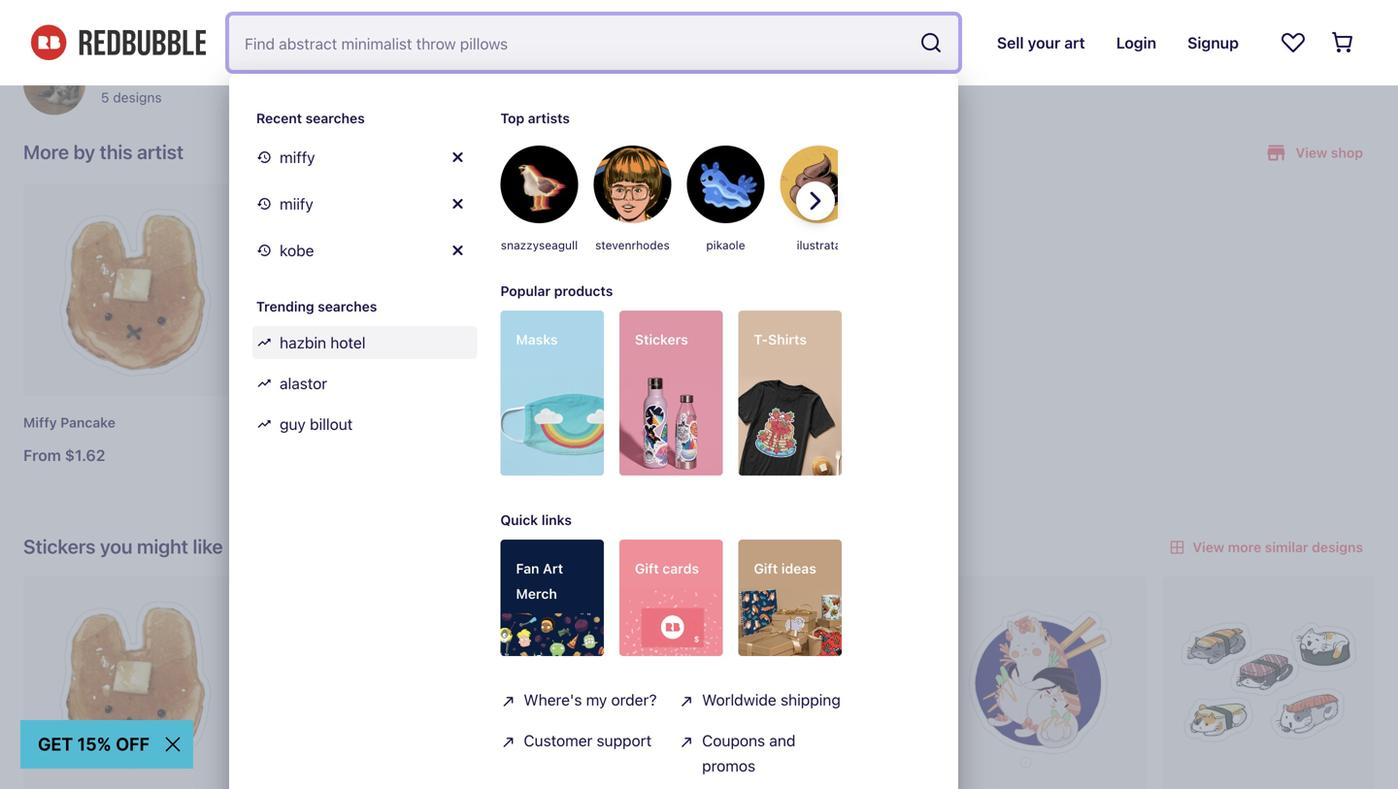 Task type: describe. For each thing, give the bounding box(es) containing it.
designed and sold by st3gasaurous
[[101, 56, 411, 79]]

artists
[[528, 110, 570, 126]]

billout
[[310, 415, 353, 434]]

t-shirts
[[754, 332, 807, 348]]

stickers you might like
[[23, 535, 223, 558]]

where's my order? link
[[524, 688, 657, 713]]

order?
[[611, 691, 657, 710]]

trending
[[256, 299, 314, 315]]

1 item preview, miffy pancake  designed and sold by st3gasaurous. image from the top
[[23, 184, 236, 396]]

you
[[100, 535, 133, 558]]

peanut
[[251, 415, 297, 431]]

and for designed
[[187, 56, 218, 79]]

promos
[[702, 757, 756, 776]]

item preview, sushi cat designed and sold by crabigayle. image
[[935, 577, 1147, 789]]

item preview, sushi cats anime kawaii designed and sold by mealla. image
[[1163, 577, 1375, 789]]

customer
[[524, 732, 593, 750]]

fan art merch
[[516, 561, 563, 602]]

popular products
[[501, 283, 613, 299]]

shy rat
[[707, 415, 754, 431]]

stickers link
[[620, 311, 723, 476]]

coupons and promos
[[702, 732, 796, 776]]

more
[[23, 140, 69, 163]]

designed
[[101, 56, 182, 79]]

miffy pancake
[[23, 415, 115, 431]]

gift ideas
[[754, 561, 817, 577]]

masks
[[516, 332, 558, 348]]

pikaole
[[706, 238, 746, 252]]

redbubble logo image
[[31, 25, 206, 60]]

guy
[[280, 415, 306, 434]]

sticker
[[424, 415, 470, 431]]

rat
[[735, 415, 754, 431]]

gift cards
[[635, 561, 699, 577]]

customer support
[[524, 732, 652, 750]]

this
[[100, 140, 133, 163]]

butter
[[300, 415, 342, 431]]

5 designs
[[101, 89, 162, 105]]

from for tomato
[[479, 446, 517, 465]]

from $1.62 for cat
[[479, 446, 561, 465]]

t-
[[754, 332, 768, 348]]

from $1.62 for pancake
[[23, 446, 105, 465]]

1 horizontal spatial by
[[264, 56, 284, 79]]

ilustrata link
[[780, 146, 858, 256]]

top artists
[[501, 110, 570, 126]]

merch
[[516, 586, 557, 602]]

recent
[[256, 110, 302, 126]]

pikaole link
[[687, 146, 765, 256]]

guy billout
[[280, 415, 353, 434]]

stickers for stickers you might like
[[23, 535, 96, 558]]

where's my order?
[[524, 691, 657, 710]]

more by this artist
[[23, 140, 184, 163]]

my
[[586, 691, 607, 710]]

worldwide shipping
[[702, 691, 841, 710]]

masks link
[[501, 311, 604, 476]]

item preview, sushi cat designed and sold by mealla. image
[[479, 577, 692, 789]]

where's
[[524, 691, 582, 710]]

artist
[[137, 140, 184, 163]]

like
[[193, 535, 223, 558]]

coupons
[[702, 732, 766, 750]]

searches for recent searches
[[306, 110, 365, 126]]

kobe
[[280, 241, 314, 260]]

fan
[[516, 561, 540, 577]]

quick links
[[501, 512, 572, 528]]

stevenrhodes
[[596, 238, 670, 252]]

ideas
[[782, 561, 817, 577]]

$1.62 for rat
[[749, 446, 789, 465]]

fan art merch link
[[501, 540, 604, 657]]

products
[[554, 283, 613, 299]]

cards
[[663, 561, 699, 577]]

avatar for pikaole image
[[687, 146, 765, 223]]

gift ideas link
[[739, 540, 842, 657]]



Task type: locate. For each thing, give the bounding box(es) containing it.
from $1.62 down miffy pancake
[[23, 446, 105, 465]]

1 vertical spatial by
[[73, 140, 95, 163]]

item preview, peanut butter n jelly bear sticker pack designed and sold by st3gasaurous. image
[[251, 184, 464, 396]]

1 from from the left
[[23, 446, 61, 465]]

st3gasaurous
[[289, 56, 411, 79]]

1 vertical spatial item preview, miffy pancake  designed and sold by st3gasaurous. image
[[23, 577, 236, 789]]

gift left ideas at right bottom
[[754, 561, 778, 577]]

3 from $1.62 from the left
[[707, 446, 789, 465]]

1 horizontal spatial stickers
[[635, 332, 688, 348]]

2 horizontal spatial $1.62
[[749, 446, 789, 465]]

list box
[[229, 105, 501, 790]]

$1.62 down cat
[[521, 446, 561, 465]]

list box containing miffy
[[229, 105, 501, 790]]

and left sold
[[187, 56, 218, 79]]

from $1.62 down rat
[[707, 446, 789, 465]]

sold
[[223, 56, 259, 79]]

None field
[[229, 16, 959, 70]]

1 vertical spatial and
[[770, 732, 796, 750]]

0 horizontal spatial stickers
[[23, 535, 96, 558]]

and for coupons
[[770, 732, 796, 750]]

0 horizontal spatial by
[[73, 140, 95, 163]]

customer support link
[[524, 729, 652, 754]]

0 vertical spatial and
[[187, 56, 218, 79]]

$1.62 for cat
[[521, 446, 561, 465]]

ilustrata
[[797, 238, 842, 252]]

and
[[187, 56, 218, 79], [770, 732, 796, 750]]

1 horizontal spatial gift
[[754, 561, 778, 577]]

might
[[137, 535, 188, 558]]

shipping
[[781, 691, 841, 710]]

item preview, tomato cat designed and sold by st3gasaurous. image
[[479, 184, 692, 396]]

designs
[[113, 89, 162, 105]]

0 vertical spatial by
[[264, 56, 284, 79]]

1 horizontal spatial from
[[479, 446, 517, 465]]

art
[[543, 561, 563, 577]]

recent searches
[[256, 110, 365, 126]]

hazbin hotel
[[280, 334, 366, 352]]

jelly
[[357, 415, 387, 431]]

bear
[[391, 415, 421, 431]]

searches up the hotel
[[318, 299, 377, 315]]

Search term search field
[[229, 16, 912, 70]]

and inside coupons and promos
[[770, 732, 796, 750]]

snazzyseagull
[[501, 238, 578, 252]]

searches
[[306, 110, 365, 126], [318, 299, 377, 315]]

peanut butter n jelly bear sticker pack link
[[251, 184, 505, 480]]

$1.62 down pancake
[[65, 446, 105, 465]]

by
[[264, 56, 284, 79], [73, 140, 95, 163]]

item preview, sushi cat designed and sold by spiritedartwork. image
[[707, 577, 920, 789]]

hazbin
[[280, 334, 326, 352]]

$1.62
[[65, 446, 105, 465], [521, 446, 561, 465], [749, 446, 789, 465]]

support
[[597, 732, 652, 750]]

5
[[101, 89, 109, 105]]

t-shirts link
[[739, 311, 842, 476]]

from down miffy
[[23, 446, 61, 465]]

1 horizontal spatial and
[[770, 732, 796, 750]]

0 horizontal spatial and
[[187, 56, 218, 79]]

gift for gift cards
[[635, 561, 659, 577]]

hotel
[[331, 334, 366, 352]]

2 from from the left
[[479, 446, 517, 465]]

2 item preview, miffy pancake  designed and sold by st3gasaurous. image from the top
[[23, 577, 236, 789]]

gift for gift ideas
[[754, 561, 778, 577]]

quick
[[501, 512, 538, 528]]

stickers for stickers
[[635, 332, 688, 348]]

from down tomato
[[479, 446, 517, 465]]

2 horizontal spatial from
[[707, 446, 745, 465]]

st3gasaurous link
[[289, 53, 411, 82]]

1 horizontal spatial $1.62
[[521, 446, 561, 465]]

by left this
[[73, 140, 95, 163]]

gift
[[635, 561, 659, 577], [754, 561, 778, 577]]

snazzyseagull link
[[501, 146, 578, 256]]

links
[[542, 512, 572, 528]]

1 vertical spatial searches
[[318, 299, 377, 315]]

coupons and promos link
[[702, 729, 842, 779]]

trending searches
[[256, 299, 377, 315]]

0 vertical spatial searches
[[306, 110, 365, 126]]

worldwide shipping link
[[702, 688, 841, 713]]

2 gift from the left
[[754, 561, 778, 577]]

0 vertical spatial item preview, miffy pancake  designed and sold by st3gasaurous. image
[[23, 184, 236, 396]]

from down shy rat
[[707, 446, 745, 465]]

2 $1.62 from the left
[[521, 446, 561, 465]]

peanut butter n jelly bear sticker pack
[[251, 415, 505, 431]]

top
[[501, 110, 525, 126]]

and down worldwide shipping
[[770, 732, 796, 750]]

1 vertical spatial stickers
[[23, 535, 96, 558]]

from $1.62 for rat
[[707, 446, 789, 465]]

miffy
[[23, 415, 57, 431]]

$1.62 for pancake
[[65, 446, 105, 465]]

worldwide
[[702, 691, 777, 710]]

0 horizontal spatial $1.62
[[65, 446, 105, 465]]

1 $1.62 from the left
[[65, 446, 105, 465]]

0 horizontal spatial from $1.62
[[23, 446, 105, 465]]

0 horizontal spatial gift
[[635, 561, 659, 577]]

stickers
[[635, 332, 688, 348], [23, 535, 96, 558]]

tomato
[[479, 415, 528, 431]]

2 horizontal spatial from $1.62
[[707, 446, 789, 465]]

3 from from the left
[[707, 446, 745, 465]]

searches down st3gasaurous link
[[306, 110, 365, 126]]

avatar for snazzyseagull image
[[501, 146, 578, 223]]

gift cards link
[[620, 540, 723, 657]]

shy
[[707, 415, 732, 431]]

0 horizontal spatial from
[[23, 446, 61, 465]]

pancake
[[60, 415, 115, 431]]

pack
[[474, 415, 505, 431]]

from $1.62
[[23, 446, 105, 465], [479, 446, 561, 465], [707, 446, 789, 465]]

3 $1.62 from the left
[[749, 446, 789, 465]]

by right sold
[[264, 56, 284, 79]]

miffy
[[280, 148, 315, 167]]

from for miffy
[[23, 446, 61, 465]]

item preview, shy rat designed and sold by st3gasaurous. image
[[707, 184, 920, 396]]

cat
[[531, 415, 554, 431]]

alastor
[[280, 374, 327, 393]]

gift left cards
[[635, 561, 659, 577]]

$1.62 down rat
[[749, 446, 789, 465]]

from
[[23, 446, 61, 465], [479, 446, 517, 465], [707, 446, 745, 465]]

0 vertical spatial stickers
[[635, 332, 688, 348]]

1 gift from the left
[[635, 561, 659, 577]]

from $1.62 down tomato cat
[[479, 446, 561, 465]]

popular
[[501, 283, 551, 299]]

avatar for stevenrhodes image
[[594, 146, 672, 223]]

shirts
[[768, 332, 807, 348]]

tomato cat
[[479, 415, 554, 431]]

searches for trending searches
[[318, 299, 377, 315]]

item preview, miffy pancake  designed and sold by st3gasaurous. image
[[23, 184, 236, 396], [23, 577, 236, 789]]

n
[[345, 415, 353, 431]]

1 horizontal spatial from $1.62
[[479, 446, 561, 465]]

1 from $1.62 from the left
[[23, 446, 105, 465]]

miify
[[280, 195, 313, 213]]

from for shy
[[707, 446, 745, 465]]

avatar for ilustrata image
[[780, 146, 858, 223]]

stevenrhodes link
[[594, 146, 672, 256]]

2 from $1.62 from the left
[[479, 446, 561, 465]]



Task type: vqa. For each thing, say whether or not it's contained in the screenshot.
-
no



